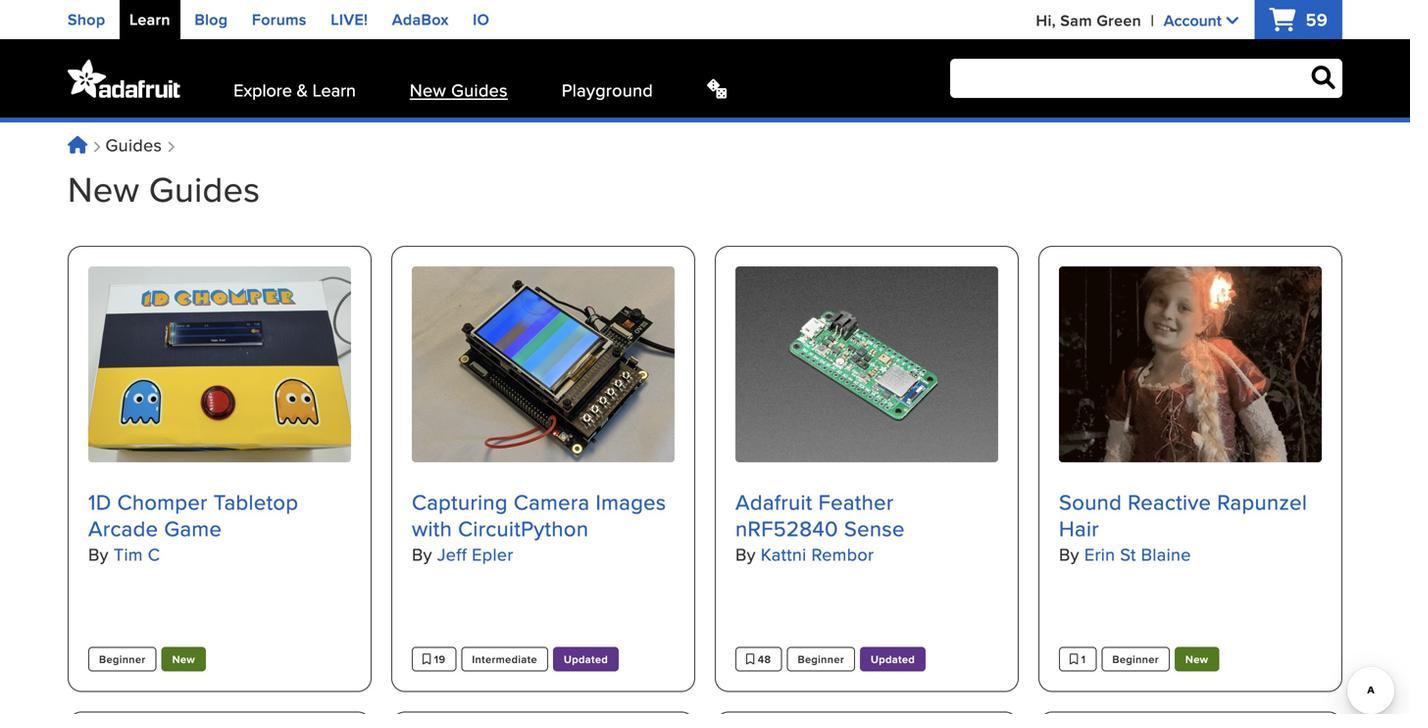 Task type: locate. For each thing, give the bounding box(es) containing it.
1 horizontal spatial learn
[[312, 77, 356, 102]]

1 horizontal spatial new guides
[[410, 77, 508, 102]]

rapunzel
[[1217, 487, 1307, 518]]

updated for capturing camera images with circuitpython
[[564, 652, 608, 668]]

playground
[[562, 77, 653, 102]]

4 by from the left
[[1059, 542, 1080, 567]]

by left erin
[[1059, 542, 1080, 567]]

blog link
[[195, 8, 228, 31]]

account button
[[1164, 9, 1238, 32]]

epler
[[472, 542, 513, 567]]

beginner for sound reactive rapunzel hair
[[1112, 652, 1159, 668]]

with
[[412, 514, 452, 544]]

3 by from the left
[[735, 542, 756, 567]]

None search field
[[746, 59, 1343, 98]]

forums
[[252, 8, 307, 31]]

capturing
[[412, 487, 508, 518]]

game
[[164, 514, 222, 544]]

new guides
[[410, 77, 508, 102], [68, 164, 260, 214]]

new guides down 'io'
[[410, 77, 508, 102]]

sam
[[1060, 9, 1092, 32]]

view a random guide image
[[707, 79, 727, 98]]

learn right &
[[312, 77, 356, 102]]

jeff
[[437, 542, 467, 567]]

by left tim
[[88, 542, 109, 567]]

learn link
[[129, 8, 171, 31]]

learn left blog link
[[129, 8, 171, 31]]

None search field
[[950, 59, 1343, 98]]

0 horizontal spatial new guides
[[68, 164, 260, 214]]

59
[[1301, 7, 1328, 32]]

0 horizontal spatial beginner
[[99, 652, 146, 668]]

learn inside explore & learn popup button
[[312, 77, 356, 102]]

0 horizontal spatial learn
[[129, 8, 171, 31]]

0 vertical spatial guides
[[451, 77, 508, 102]]

playground link
[[562, 77, 653, 102]]

2 beginner from the left
[[798, 652, 844, 668]]

c
[[148, 542, 160, 567]]

adafruit logo image
[[68, 59, 180, 98]]

0 horizontal spatial updated
[[564, 652, 608, 668]]

2 updated from the left
[[871, 652, 915, 668]]

new
[[410, 77, 446, 102], [68, 164, 139, 214], [172, 652, 195, 668], [1186, 652, 1208, 668]]

st
[[1120, 542, 1136, 567]]

1 vertical spatial learn
[[312, 77, 356, 102]]

1 horizontal spatial beginner
[[798, 652, 844, 668]]

learn
[[129, 8, 171, 31], [312, 77, 356, 102]]

adafruit feather nrf52840 sense by kattni rembor
[[735, 487, 905, 567]]

breadcrumbs element
[[68, 132, 175, 158]]

adabox link
[[392, 8, 449, 31]]

photograph of the finished cardboard arcade game with the display on showing the game over screen. image
[[88, 267, 351, 463]]

&
[[297, 77, 308, 102]]

by left kattni
[[735, 542, 756, 567]]

1d chomper tabletop arcade game by tim c
[[88, 487, 298, 567]]

jeff epler link
[[437, 542, 513, 567]]

chevron right image
[[167, 141, 175, 153]]

2 horizontal spatial beginner
[[1112, 652, 1159, 668]]

feather
[[818, 487, 894, 518]]

1 vertical spatial guides
[[101, 132, 167, 157]]

new guides down chevron right icon
[[68, 164, 260, 214]]

59 link
[[1269, 7, 1328, 32]]

guides down chevron right icon
[[149, 164, 260, 214]]

by
[[88, 542, 109, 567], [412, 542, 432, 567], [735, 542, 756, 567], [1059, 542, 1080, 567]]

arcade
[[88, 514, 158, 544]]

guides
[[451, 77, 508, 102], [101, 132, 167, 157], [149, 164, 260, 214]]

capturing camera images with circuitpython link
[[412, 487, 675, 544]]

beginner
[[99, 652, 146, 668], [798, 652, 844, 668], [1112, 652, 1159, 668]]

1 updated from the left
[[564, 652, 608, 668]]

1d
[[88, 487, 111, 518]]

erin
[[1084, 542, 1115, 567]]

guides down 'io'
[[451, 77, 508, 102]]

kattni rembor link
[[761, 542, 874, 567]]

3 beginner from the left
[[1112, 652, 1159, 668]]

1 horizontal spatial updated
[[871, 652, 915, 668]]

account
[[1164, 9, 1222, 32]]

capturing camera images with circuitpython by jeff epler
[[412, 487, 666, 567]]

1
[[1078, 652, 1086, 668]]

guides right learn home icon
[[101, 132, 167, 157]]

by left jeff
[[412, 542, 432, 567]]

shop link
[[68, 8, 105, 31]]

updated
[[564, 652, 608, 668], [871, 652, 915, 668]]

1 by from the left
[[88, 542, 109, 567]]

2 by from the left
[[412, 542, 432, 567]]



Task type: describe. For each thing, give the bounding box(es) containing it.
beginner for adafruit feather nrf52840 sense
[[798, 652, 844, 668]]

guides inside breadcrumbs element
[[101, 132, 167, 157]]

sound reactive rapunzel hair link
[[1059, 487, 1322, 544]]

hi, sam green | account
[[1036, 9, 1222, 32]]

1 beginner from the left
[[99, 652, 146, 668]]

blaine
[[1141, 542, 1191, 567]]

learn home image
[[68, 136, 88, 154]]

forums link
[[252, 8, 307, 31]]

explore & learn button
[[234, 77, 356, 102]]

shop
[[68, 8, 105, 31]]

camera
[[514, 487, 590, 518]]

1 vertical spatial new guides
[[68, 164, 260, 214]]

adafruit feather nrf52840 sense image
[[735, 267, 998, 463]]

adabox
[[392, 8, 449, 31]]

circuitpython
[[458, 514, 589, 544]]

sense
[[844, 514, 905, 544]]

a kaluga 1.3 board, display, and ov camera image
[[412, 267, 675, 463]]

live!
[[331, 8, 368, 31]]

by inside sound reactive rapunzel hair by erin st blaine
[[1059, 542, 1080, 567]]

green
[[1097, 9, 1142, 32]]

sound reactive rapunzel hair by erin st blaine
[[1059, 487, 1307, 567]]

new guides link
[[410, 77, 508, 102]]

by inside capturing camera images with circuitpython by jeff epler
[[412, 542, 432, 567]]

updated for adafruit feather nrf52840 sense
[[871, 652, 915, 668]]

nrf52840
[[735, 514, 838, 544]]

2 vertical spatial guides
[[149, 164, 260, 214]]

io link
[[473, 8, 490, 31]]

hi,
[[1036, 9, 1056, 32]]

intermediate
[[472, 652, 537, 668]]

chevron right image
[[93, 141, 101, 153]]

io
[[473, 8, 490, 31]]

blog
[[195, 8, 228, 31]]

search image
[[1312, 66, 1336, 89]]

hair
[[1059, 514, 1099, 544]]

1d chomper tabletop arcade game link
[[88, 487, 351, 544]]

chomper
[[117, 487, 208, 518]]

19
[[431, 652, 446, 668]]

by inside adafruit feather nrf52840 sense by kattni rembor
[[735, 542, 756, 567]]

by inside '1d chomper tabletop arcade game by tim c'
[[88, 542, 109, 567]]

adafruit
[[735, 487, 813, 518]]

0 vertical spatial learn
[[129, 8, 171, 31]]

reactive
[[1128, 487, 1211, 518]]

48
[[755, 652, 771, 668]]

tim
[[114, 542, 143, 567]]

explore
[[234, 77, 292, 102]]

images
[[596, 487, 666, 518]]

adafruit feather nrf52840 sense link
[[735, 487, 998, 544]]

explore & learn
[[234, 77, 356, 102]]

rembor
[[812, 542, 874, 567]]

live! link
[[331, 8, 368, 31]]

0 vertical spatial new guides
[[410, 77, 508, 102]]

sound
[[1059, 487, 1122, 518]]

tim c link
[[114, 542, 160, 567]]

erin st blaine link
[[1084, 542, 1191, 567]]

kattni
[[761, 542, 807, 567]]

tabletop
[[214, 487, 298, 518]]

|
[[1151, 9, 1155, 32]]



Task type: vqa. For each thing, say whether or not it's contained in the screenshot.
top guides
yes



